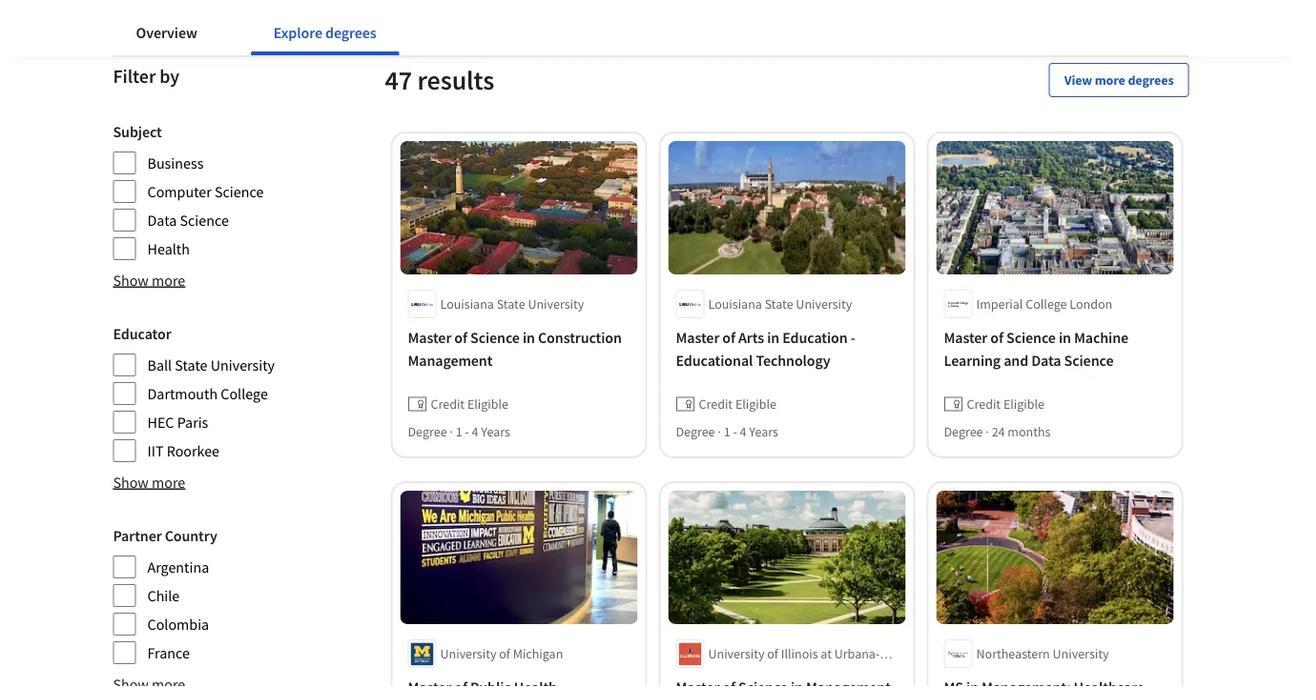 Task type: locate. For each thing, give the bounding box(es) containing it.
credit down management
[[431, 396, 465, 413]]

- down educational
[[733, 424, 737, 441]]

college for dartmouth
[[221, 385, 268, 404]]

0 horizontal spatial louisiana
[[440, 296, 494, 313]]

louisiana state university
[[440, 296, 584, 313], [708, 296, 852, 313]]

view more degrees
[[1065, 72, 1174, 89]]

state for science
[[497, 296, 525, 313]]

1 horizontal spatial master
[[676, 328, 720, 347]]

1 vertical spatial data
[[1032, 351, 1061, 370]]

0 vertical spatial data
[[147, 211, 177, 230]]

2 master from the left
[[676, 328, 720, 347]]

degree · 1 - 4 years down management
[[408, 424, 510, 441]]

master inside master of science in construction management
[[408, 328, 452, 347]]

of left illinois
[[767, 646, 778, 663]]

university up the dartmouth college
[[211, 356, 275, 375]]

degrees right view
[[1128, 72, 1174, 89]]

filter
[[113, 64, 156, 88]]

of up management
[[454, 328, 467, 347]]

0 horizontal spatial 1
[[456, 424, 462, 441]]

college inside educator group
[[221, 385, 268, 404]]

2 degree from the left
[[676, 424, 715, 441]]

0 horizontal spatial credit eligible
[[431, 396, 509, 413]]

2 vertical spatial more
[[152, 473, 185, 492]]

partner country
[[113, 527, 217, 546]]

· down management
[[450, 424, 453, 441]]

country
[[165, 527, 217, 546]]

master of science in machine learning and data science link
[[944, 326, 1166, 372]]

0 horizontal spatial ·
[[450, 424, 453, 441]]

credit eligible for master of science in machine learning and data science
[[967, 396, 1045, 413]]

0 horizontal spatial data
[[147, 211, 177, 230]]

1 horizontal spatial eligible
[[736, 396, 777, 413]]

of for master of arts in education - educational technology
[[723, 328, 736, 347]]

0 horizontal spatial degree · 1 - 4 years
[[408, 424, 510, 441]]

science down the 'computer science'
[[180, 211, 229, 230]]

university of michigan
[[440, 646, 563, 663]]

· for master of science in machine learning and data science
[[986, 424, 989, 441]]

2 louisiana from the left
[[708, 296, 762, 313]]

degree left 24 at the bottom right
[[944, 424, 983, 441]]

years for arts
[[749, 424, 778, 441]]

argentina
[[147, 558, 209, 577]]

· down educational
[[718, 424, 721, 441]]

4 for arts
[[740, 424, 747, 441]]

show more down health
[[113, 271, 185, 290]]

master inside master of science in machine learning and data science
[[944, 328, 988, 347]]

college left london on the top
[[1026, 296, 1067, 313]]

credit eligible up 24 at the bottom right
[[967, 396, 1045, 413]]

science up management
[[470, 328, 520, 347]]

1 horizontal spatial ·
[[718, 424, 721, 441]]

science down machine
[[1064, 351, 1114, 370]]

1 horizontal spatial degree · 1 - 4 years
[[676, 424, 778, 441]]

1 credit eligible from the left
[[431, 396, 509, 413]]

1 horizontal spatial 4
[[740, 424, 747, 441]]

degree for master of science in construction management
[[408, 424, 447, 441]]

master up management
[[408, 328, 452, 347]]

years down technology at the right bottom
[[749, 424, 778, 441]]

1 1 from the left
[[456, 424, 462, 441]]

eligible up months
[[1004, 396, 1045, 413]]

3 credit from the left
[[967, 396, 1001, 413]]

state
[[497, 296, 525, 313], [765, 296, 793, 313], [175, 356, 208, 375]]

·
[[450, 424, 453, 441], [718, 424, 721, 441], [986, 424, 989, 441]]

data science
[[147, 211, 229, 230]]

0 horizontal spatial state
[[175, 356, 208, 375]]

france
[[147, 644, 190, 663]]

4 down management
[[472, 424, 479, 441]]

degrees
[[325, 23, 376, 42], [1128, 72, 1174, 89]]

1 master from the left
[[408, 328, 452, 347]]

0 horizontal spatial louisiana state university
[[440, 296, 584, 313]]

1 vertical spatial show
[[113, 473, 149, 492]]

1 louisiana state university from the left
[[440, 296, 584, 313]]

louisiana state university up master of science in construction management
[[440, 296, 584, 313]]

in left machine
[[1059, 328, 1071, 347]]

business
[[147, 154, 204, 173]]

university inside "university of illinois at urbana- champaign"
[[708, 646, 765, 663]]

show down iit
[[113, 473, 149, 492]]

of inside master of arts in education - educational technology
[[723, 328, 736, 347]]

of left michigan
[[499, 646, 510, 663]]

louisiana
[[440, 296, 494, 313], [708, 296, 762, 313]]

1 horizontal spatial louisiana
[[708, 296, 762, 313]]

1 4 from the left
[[472, 424, 479, 441]]

- right education
[[851, 328, 856, 347]]

by
[[159, 64, 179, 88]]

college down ball state university
[[221, 385, 268, 404]]

degree · 24 months
[[944, 424, 1051, 441]]

-
[[851, 328, 856, 347], [465, 424, 469, 441], [733, 424, 737, 441]]

0 horizontal spatial 4
[[472, 424, 479, 441]]

in for machine
[[1059, 328, 1071, 347]]

eligible down master of arts in education - educational technology
[[736, 396, 777, 413]]

more down iit
[[152, 473, 185, 492]]

data inside master of science in machine learning and data science
[[1032, 351, 1061, 370]]

2 credit eligible from the left
[[699, 396, 777, 413]]

years
[[481, 424, 510, 441], [749, 424, 778, 441]]

learning
[[944, 351, 1001, 370]]

0 horizontal spatial credit
[[431, 396, 465, 413]]

3 master from the left
[[944, 328, 988, 347]]

2 show more from the top
[[113, 473, 185, 492]]

show more down iit
[[113, 473, 185, 492]]

1 degree from the left
[[408, 424, 447, 441]]

3 eligible from the left
[[1004, 396, 1045, 413]]

1 vertical spatial college
[[221, 385, 268, 404]]

1 in from the left
[[523, 328, 535, 347]]

2 horizontal spatial credit eligible
[[967, 396, 1045, 413]]

2 credit from the left
[[699, 396, 733, 413]]

degree down management
[[408, 424, 447, 441]]

of left arts
[[723, 328, 736, 347]]

master for master of arts in education - educational technology
[[676, 328, 720, 347]]

3 credit eligible from the left
[[967, 396, 1045, 413]]

years for science
[[481, 424, 510, 441]]

credit
[[431, 396, 465, 413], [699, 396, 733, 413], [967, 396, 1001, 413]]

1 years from the left
[[481, 424, 510, 441]]

arts
[[739, 328, 764, 347]]

view
[[1065, 72, 1092, 89]]

eligible for learning
[[1004, 396, 1045, 413]]

4 down educational
[[740, 424, 747, 441]]

degrees inside button
[[1128, 72, 1174, 89]]

master of science in construction management
[[408, 328, 622, 370]]

1 horizontal spatial data
[[1032, 351, 1061, 370]]

years down management
[[481, 424, 510, 441]]

0 vertical spatial show more
[[113, 271, 185, 290]]

of down 'imperial'
[[991, 328, 1004, 347]]

credit eligible
[[431, 396, 509, 413], [699, 396, 777, 413], [967, 396, 1045, 413]]

2 horizontal spatial eligible
[[1004, 396, 1045, 413]]

degree · 1 - 4 years down educational
[[676, 424, 778, 441]]

1
[[456, 424, 462, 441], [724, 424, 730, 441]]

1 horizontal spatial years
[[749, 424, 778, 441]]

1 horizontal spatial degree
[[676, 424, 715, 441]]

0 horizontal spatial in
[[523, 328, 535, 347]]

louisiana up management
[[440, 296, 494, 313]]

degree
[[408, 424, 447, 441], [676, 424, 715, 441], [944, 424, 983, 441]]

state up dartmouth at left bottom
[[175, 356, 208, 375]]

at
[[821, 646, 832, 663]]

credit eligible down management
[[431, 396, 509, 413]]

1 horizontal spatial in
[[767, 328, 780, 347]]

· for master of arts in education - educational technology
[[718, 424, 721, 441]]

1 horizontal spatial degrees
[[1128, 72, 1174, 89]]

imperial
[[977, 296, 1023, 313]]

technology
[[756, 351, 831, 370]]

degrees right explore at left top
[[325, 23, 376, 42]]

2 horizontal spatial degree
[[944, 424, 983, 441]]

louisiana for science
[[440, 296, 494, 313]]

1 vertical spatial show more
[[113, 473, 185, 492]]

credit eligible for master of science in construction management
[[431, 396, 509, 413]]

1 for master of science in construction management
[[456, 424, 462, 441]]

degree for master of science in machine learning and data science
[[944, 424, 983, 441]]

of for master of science in machine learning and data science
[[991, 328, 1004, 347]]

2 4 from the left
[[740, 424, 747, 441]]

1 eligible from the left
[[467, 396, 509, 413]]

master
[[408, 328, 452, 347], [676, 328, 720, 347], [944, 328, 988, 347]]

1 horizontal spatial 1
[[724, 424, 730, 441]]

3 degree from the left
[[944, 424, 983, 441]]

roorkee
[[167, 442, 219, 461]]

more inside button
[[1095, 72, 1126, 89]]

computer
[[147, 182, 212, 201]]

2 years from the left
[[749, 424, 778, 441]]

2 · from the left
[[718, 424, 721, 441]]

master of science in machine learning and data science
[[944, 328, 1129, 370]]

1 louisiana from the left
[[440, 296, 494, 313]]

2 horizontal spatial -
[[851, 328, 856, 347]]

1 horizontal spatial credit eligible
[[699, 396, 777, 413]]

in inside master of science in machine learning and data science
[[1059, 328, 1071, 347]]

2 show from the top
[[113, 473, 149, 492]]

0 horizontal spatial degrees
[[325, 23, 376, 42]]

science inside master of science in construction management
[[470, 328, 520, 347]]

0 vertical spatial show
[[113, 271, 149, 290]]

· left 24 at the bottom right
[[986, 424, 989, 441]]

2 degree · 1 - 4 years from the left
[[676, 424, 778, 441]]

2 horizontal spatial in
[[1059, 328, 1071, 347]]

1 horizontal spatial -
[[733, 424, 737, 441]]

2 1 from the left
[[724, 424, 730, 441]]

master for master of science in construction management
[[408, 328, 452, 347]]

47 results
[[385, 63, 495, 97]]

subject group
[[113, 120, 275, 261]]

in inside master of science in construction management
[[523, 328, 535, 347]]

louisiana state university up arts
[[708, 296, 852, 313]]

24
[[992, 424, 1005, 441]]

1 horizontal spatial credit
[[699, 396, 733, 413]]

1 degree · 1 - 4 years from the left
[[408, 424, 510, 441]]

4
[[472, 424, 479, 441], [740, 424, 747, 441]]

state up master of science in construction management
[[497, 296, 525, 313]]

show more button
[[113, 269, 185, 292], [113, 471, 185, 494]]

0 vertical spatial show more button
[[113, 269, 185, 292]]

louisiana state university for arts
[[708, 296, 852, 313]]

overview
[[136, 23, 197, 42]]

hec paris
[[147, 413, 208, 432]]

university up champaign
[[708, 646, 765, 663]]

2 horizontal spatial master
[[944, 328, 988, 347]]

show for health
[[113, 271, 149, 290]]

credit down educational
[[699, 396, 733, 413]]

3 · from the left
[[986, 424, 989, 441]]

show for iit roorkee
[[113, 473, 149, 492]]

in right arts
[[767, 328, 780, 347]]

of inside master of science in construction management
[[454, 328, 467, 347]]

more down health
[[152, 271, 185, 290]]

tab list containing overview
[[113, 10, 430, 55]]

of
[[454, 328, 467, 347], [723, 328, 736, 347], [991, 328, 1004, 347], [499, 646, 510, 663], [767, 646, 778, 663]]

1 · from the left
[[450, 424, 453, 441]]

0 horizontal spatial eligible
[[467, 396, 509, 413]]

master up "learning"
[[944, 328, 988, 347]]

0 vertical spatial more
[[1095, 72, 1126, 89]]

show more
[[113, 271, 185, 290], [113, 473, 185, 492]]

- for master of arts in education - educational technology
[[733, 424, 737, 441]]

data up health
[[147, 211, 177, 230]]

science
[[215, 182, 264, 201], [180, 211, 229, 230], [470, 328, 520, 347], [1007, 328, 1056, 347], [1064, 351, 1114, 370]]

1 horizontal spatial state
[[497, 296, 525, 313]]

louisiana state university for science
[[440, 296, 584, 313]]

2 horizontal spatial ·
[[986, 424, 989, 441]]

show more button down health
[[113, 269, 185, 292]]

2 eligible from the left
[[736, 396, 777, 413]]

in left construction
[[523, 328, 535, 347]]

0 horizontal spatial college
[[221, 385, 268, 404]]

northeastern university
[[977, 646, 1109, 663]]

2 in from the left
[[767, 328, 780, 347]]

2 horizontal spatial credit
[[967, 396, 1001, 413]]

1 horizontal spatial college
[[1026, 296, 1067, 313]]

1 vertical spatial show more button
[[113, 471, 185, 494]]

0 vertical spatial college
[[1026, 296, 1067, 313]]

educator
[[113, 324, 171, 343]]

1 show from the top
[[113, 271, 149, 290]]

state up master of arts in education - educational technology link
[[765, 296, 793, 313]]

state for arts
[[765, 296, 793, 313]]

more
[[1095, 72, 1126, 89], [152, 271, 185, 290], [152, 473, 185, 492]]

louisiana up arts
[[708, 296, 762, 313]]

degree · 1 - 4 years
[[408, 424, 510, 441], [676, 424, 778, 441]]

2 show more button from the top
[[113, 471, 185, 494]]

data right and
[[1032, 351, 1061, 370]]

college
[[1026, 296, 1067, 313], [221, 385, 268, 404]]

tab list
[[113, 10, 430, 55]]

2 horizontal spatial state
[[765, 296, 793, 313]]

1 credit from the left
[[431, 396, 465, 413]]

degree down educational
[[676, 424, 715, 441]]

university up education
[[796, 296, 852, 313]]

eligible
[[467, 396, 509, 413], [736, 396, 777, 413], [1004, 396, 1045, 413]]

1 down management
[[456, 424, 462, 441]]

1 vertical spatial more
[[152, 271, 185, 290]]

1 down educational
[[724, 424, 730, 441]]

1 for master of arts in education - educational technology
[[724, 424, 730, 441]]

0 horizontal spatial years
[[481, 424, 510, 441]]

master up educational
[[676, 328, 720, 347]]

0 horizontal spatial -
[[465, 424, 469, 441]]

1 vertical spatial degrees
[[1128, 72, 1174, 89]]

london
[[1070, 296, 1113, 313]]

- down management
[[465, 424, 469, 441]]

show
[[113, 271, 149, 290], [113, 473, 149, 492]]

0 horizontal spatial master
[[408, 328, 452, 347]]

more right view
[[1095, 72, 1126, 89]]

1 show more button from the top
[[113, 269, 185, 292]]

educational
[[676, 351, 753, 370]]

show more button down iit
[[113, 471, 185, 494]]

view more degrees button
[[1049, 63, 1189, 97]]

show down health
[[113, 271, 149, 290]]

2 louisiana state university from the left
[[708, 296, 852, 313]]

university
[[528, 296, 584, 313], [796, 296, 852, 313], [211, 356, 275, 375], [440, 646, 497, 663], [708, 646, 765, 663], [1053, 646, 1109, 663]]

in inside master of arts in education - educational technology
[[767, 328, 780, 347]]

0 horizontal spatial degree
[[408, 424, 447, 441]]

credit eligible down educational
[[699, 396, 777, 413]]

1 show more from the top
[[113, 271, 185, 290]]

master inside master of arts in education - educational technology
[[676, 328, 720, 347]]

3 in from the left
[[1059, 328, 1071, 347]]

in
[[523, 328, 535, 347], [767, 328, 780, 347], [1059, 328, 1071, 347]]

credit up degree · 24 months
[[967, 396, 1001, 413]]

of inside "university of illinois at urbana- champaign"
[[767, 646, 778, 663]]

1 horizontal spatial louisiana state university
[[708, 296, 852, 313]]

of inside master of science in machine learning and data science
[[991, 328, 1004, 347]]

eligible down management
[[467, 396, 509, 413]]

0 vertical spatial degrees
[[325, 23, 376, 42]]

data
[[147, 211, 177, 230], [1032, 351, 1061, 370]]



Task type: vqa. For each thing, say whether or not it's contained in the screenshot.


Task type: describe. For each thing, give the bounding box(es) containing it.
university right northeastern
[[1053, 646, 1109, 663]]

47
[[385, 63, 412, 97]]

science up and
[[1007, 328, 1056, 347]]

university left michigan
[[440, 646, 497, 663]]

hec
[[147, 413, 174, 432]]

data inside subject group
[[147, 211, 177, 230]]

university inside educator group
[[211, 356, 275, 375]]

degree for master of arts in education - educational technology
[[676, 424, 715, 441]]

months
[[1008, 424, 1051, 441]]

master of science in construction management link
[[408, 326, 630, 372]]

ball
[[147, 356, 172, 375]]

of for master of science in construction management
[[454, 328, 467, 347]]

university up construction
[[528, 296, 584, 313]]

louisiana for arts
[[708, 296, 762, 313]]

explore degrees button
[[251, 10, 399, 55]]

educator group
[[113, 322, 275, 464]]

partner
[[113, 527, 162, 546]]

construction
[[538, 328, 622, 347]]

ball state university
[[147, 356, 275, 375]]

machine
[[1074, 328, 1129, 347]]

science up data science at the top left
[[215, 182, 264, 201]]

· for master of science in construction management
[[450, 424, 453, 441]]

explore
[[274, 23, 322, 42]]

state inside educator group
[[175, 356, 208, 375]]

credit for master of arts in education - educational technology
[[699, 396, 733, 413]]

colombia
[[147, 615, 209, 634]]

degree · 1 - 4 years for master of science in construction management
[[408, 424, 510, 441]]

overview button
[[113, 10, 220, 55]]

of for university of illinois at urbana- champaign
[[767, 646, 778, 663]]

credit for master of science in construction management
[[431, 396, 465, 413]]

master of arts in education - educational technology link
[[676, 326, 898, 372]]

show more button for iit roorkee
[[113, 471, 185, 494]]

results
[[417, 63, 495, 97]]

degree · 1 - 4 years for master of arts in education - educational technology
[[676, 424, 778, 441]]

eligible for -
[[736, 396, 777, 413]]

subject
[[113, 122, 162, 141]]

more for dartmouth college
[[152, 473, 185, 492]]

urbana-
[[835, 646, 880, 663]]

show more for iit roorkee
[[113, 473, 185, 492]]

master of arts in education - educational technology
[[676, 328, 856, 370]]

partner country group
[[113, 525, 275, 666]]

show more button for health
[[113, 269, 185, 292]]

credit for master of science in machine learning and data science
[[967, 396, 1001, 413]]

show more for health
[[113, 271, 185, 290]]

health
[[147, 239, 190, 259]]

- for master of science in construction management
[[465, 424, 469, 441]]

and
[[1004, 351, 1029, 370]]

chile
[[147, 587, 180, 606]]

in for education
[[767, 328, 780, 347]]

explore degrees
[[274, 23, 376, 42]]

4 for science
[[472, 424, 479, 441]]

iit
[[147, 442, 164, 461]]

college for imperial
[[1026, 296, 1067, 313]]

paris
[[177, 413, 208, 432]]

in for construction
[[523, 328, 535, 347]]

michigan
[[513, 646, 563, 663]]

iit roorkee
[[147, 442, 219, 461]]

illinois
[[781, 646, 818, 663]]

more for computer science
[[152, 271, 185, 290]]

of for university of michigan
[[499, 646, 510, 663]]

champaign
[[708, 665, 772, 682]]

degrees inside 'button'
[[325, 23, 376, 42]]

- inside master of arts in education - educational technology
[[851, 328, 856, 347]]

credit eligible for master of arts in education - educational technology
[[699, 396, 777, 413]]

eligible for management
[[467, 396, 509, 413]]

management
[[408, 351, 493, 370]]

university of illinois at urbana- champaign
[[708, 646, 880, 682]]

education
[[783, 328, 848, 347]]

computer science
[[147, 182, 264, 201]]

dartmouth college
[[147, 385, 268, 404]]

filter by
[[113, 64, 179, 88]]

northeastern
[[977, 646, 1050, 663]]

master for master of science in machine learning and data science
[[944, 328, 988, 347]]

imperial college london
[[977, 296, 1113, 313]]

dartmouth
[[147, 385, 218, 404]]



